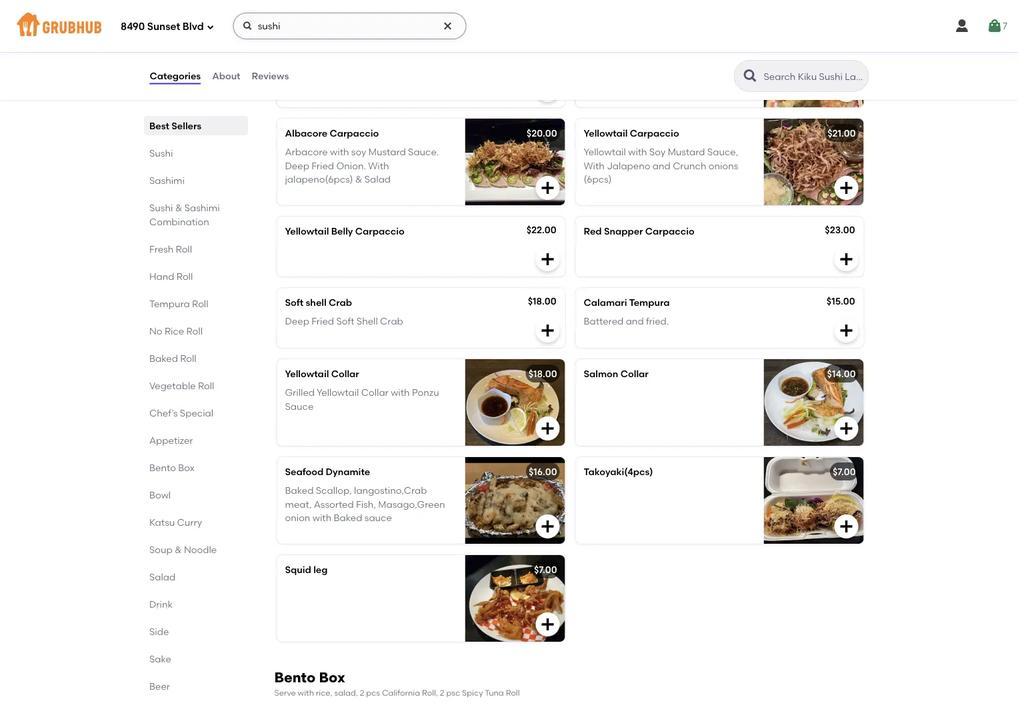 Task type: describe. For each thing, give the bounding box(es) containing it.
tempura for calamari
[[629, 297, 670, 308]]

appetizer tab
[[149, 433, 242, 447]]

curry
[[177, 517, 202, 528]]

$7.00 for takoyaki(4pcs) image
[[833, 466, 856, 478]]

onion.
[[336, 160, 366, 171]]

fried inside arbacore with soy mustard sauce. deep fried onion. with jalapeno(6pcs) & salad
[[312, 160, 334, 171]]

fried. for shrimp tempura 6pcs
[[347, 49, 370, 60]]

baked scallop, langostino,crab meat, assorted fish, masago,green onion with baked sauce
[[285, 485, 445, 524]]

grilled
[[285, 387, 315, 399]]

soup & noodle
[[149, 544, 217, 555]]

salad inside salad tab
[[149, 571, 175, 583]]

and inside button
[[626, 49, 644, 60]]

collar for yellowtail collar
[[331, 368, 359, 380]]

belly
[[331, 226, 353, 237]]

albacore carpaccio image
[[465, 119, 565, 205]]

vegetable roll tab
[[149, 379, 242, 393]]

sake tab
[[149, 652, 242, 666]]

salad,
[[334, 688, 358, 698]]

yellowtail inside the grilled yellowtail collar with ponzu sauce
[[317, 387, 359, 399]]

roll for vegetable
[[198, 380, 214, 391]]

1 vertical spatial $18.00
[[529, 368, 557, 380]]

red
[[584, 226, 602, 237]]

yellowtail for yellowtail carpaccio
[[584, 128, 628, 139]]

2 fried from the top
[[312, 316, 334, 327]]

1 2 from the left
[[360, 688, 364, 698]]

albacore carpaccio
[[285, 128, 379, 139]]

hand roll
[[149, 271, 193, 282]]

yellowtail with soy mustard sauce, with jalapeno and crunch onions (6pcs)
[[584, 147, 738, 185]]

no rice roll tab
[[149, 324, 242, 338]]

fried. inside button
[[646, 49, 669, 60]]

and inside yellowtail with soy mustard sauce, with jalapeno and crunch onions (6pcs)
[[653, 160, 671, 171]]

dynamite
[[326, 466, 370, 478]]

with inside arbacore with soy mustard sauce. deep fried onion. with jalapeno(6pcs) & salad
[[330, 147, 349, 158]]

vegetable
[[149, 380, 195, 391]]

pcs
[[366, 688, 380, 698]]

yellowtail belly carpaccio
[[285, 226, 405, 237]]

salmon
[[584, 368, 618, 380]]

sauce
[[365, 512, 392, 524]]

$16.00
[[529, 466, 557, 478]]

baked roll
[[149, 353, 196, 364]]

albacore
[[285, 128, 327, 139]]

bento for bento box
[[149, 462, 176, 473]]

with inside bento box serve with rice, salad, 2 pcs california roll, 2 psc spicy tuna roll
[[298, 688, 314, 698]]

crunch
[[673, 160, 706, 171]]

bowl
[[149, 489, 170, 501]]

about
[[212, 70, 240, 82]]

shrimp
[[285, 30, 318, 41]]

deep fried soft shell crab
[[285, 316, 403, 327]]

& inside arbacore with soy mustard sauce. deep fried onion. with jalapeno(6pcs) & salad
[[355, 174, 362, 185]]

sushi & sashimi combination tab
[[149, 201, 242, 229]]

sauce
[[285, 401, 314, 412]]

$21.00
[[828, 128, 856, 139]]

battered and fried. inside button
[[584, 49, 669, 60]]

with inside yellowtail with soy mustard sauce, with jalapeno and crunch onions (6pcs)
[[628, 147, 647, 158]]

battered for calamari
[[584, 316, 624, 327]]

side
[[149, 626, 169, 637]]

yellowtail for yellowtail with soy mustard sauce, with jalapeno and crunch onions (6pcs)
[[584, 147, 626, 158]]

categories
[[150, 70, 201, 82]]

sushi for sushi
[[149, 147, 173, 159]]

beer
[[149, 681, 170, 692]]

shrimp tempura 6pcs
[[285, 30, 384, 41]]

2 horizontal spatial baked
[[334, 512, 362, 524]]

fresh
[[149, 243, 173, 255]]

chef's
[[149, 407, 177, 419]]

bento for bento box serve with rice, salad, 2 pcs california roll, 2 psc spicy tuna roll
[[274, 669, 316, 686]]

noodle
[[184, 544, 217, 555]]

categories button
[[149, 52, 201, 100]]

sushi tab
[[149, 146, 242, 160]]

box for bento box
[[178, 462, 194, 473]]

with inside arbacore with soy mustard sauce. deep fried onion. with jalapeno(6pcs) & salad
[[368, 160, 389, 171]]

salmon collar
[[584, 368, 649, 380]]

$23.00
[[825, 224, 855, 236]]

roll,
[[422, 688, 438, 698]]

soft shell crab
[[285, 297, 352, 308]]

soy
[[649, 147, 666, 158]]

sashimi tab
[[149, 173, 242, 187]]

battered for shrimp
[[285, 49, 325, 60]]

jalapeno
[[607, 160, 650, 171]]

rice,
[[316, 688, 333, 698]]

shrimp &vege tempura image
[[764, 21, 864, 107]]

battered inside battered and fried. button
[[584, 49, 624, 60]]

sauce,
[[707, 147, 738, 158]]

shell
[[357, 316, 378, 327]]

Search Kiku Sushi Larchmont search field
[[763, 70, 865, 83]]

ponzu
[[412, 387, 439, 399]]

shell
[[306, 297, 327, 308]]

collar inside the grilled yellowtail collar with ponzu sauce
[[361, 387, 389, 399]]

mustard for crunch
[[668, 147, 705, 158]]

jalapeno(6pcs)
[[285, 174, 353, 185]]

yellowtail for yellowtail collar
[[285, 368, 329, 380]]

roll inside bento box serve with rice, salad, 2 pcs california roll, 2 psc spicy tuna roll
[[506, 688, 520, 698]]

$15.00
[[827, 296, 855, 307]]

& for sashimi
[[175, 202, 182, 213]]

assorted
[[314, 499, 354, 510]]

with inside baked scallop, langostino,crab meat, assorted fish, masago,green onion with baked sauce
[[313, 512, 332, 524]]

squid leg image
[[465, 555, 565, 642]]

best sellers tab
[[149, 119, 242, 133]]

tempura for shrimp
[[320, 30, 360, 41]]

chef's special
[[149, 407, 213, 419]]

no rice roll
[[149, 325, 202, 337]]

seafood
[[285, 466, 324, 478]]

main navigation navigation
[[0, 0, 1018, 52]]

squid
[[285, 564, 311, 576]]

langostino,crab
[[354, 485, 427, 497]]

masago,green
[[378, 499, 445, 510]]

roll inside tab
[[186, 325, 202, 337]]

yellowtail carpaccio
[[584, 128, 679, 139]]

red snapper carpaccio
[[584, 226, 695, 237]]

box for bento box serve with rice, salad, 2 pcs california roll, 2 psc spicy tuna roll
[[319, 669, 345, 686]]

katsu curry
[[149, 517, 202, 528]]

snapper
[[604, 226, 643, 237]]



Task type: vqa. For each thing, say whether or not it's contained in the screenshot.
#3 Triple Meat Whataburger® Whatameal®'s (3),
no



Task type: locate. For each thing, give the bounding box(es) containing it.
0 horizontal spatial collar
[[331, 368, 359, 380]]

soft left shell
[[285, 297, 304, 308]]

1 with from the left
[[368, 160, 389, 171]]

2 horizontal spatial tempura
[[629, 297, 670, 308]]

mustard
[[369, 147, 406, 158], [668, 147, 705, 158]]

0 vertical spatial crab
[[329, 297, 352, 308]]

deep inside arbacore with soy mustard sauce. deep fried onion. with jalapeno(6pcs) & salad
[[285, 160, 309, 171]]

soft left the shell
[[336, 316, 354, 327]]

(6pcs)
[[584, 174, 612, 185]]

salmon collar image
[[764, 359, 864, 446]]

roll for baked
[[180, 353, 196, 364]]

with inside the grilled yellowtail collar with ponzu sauce
[[391, 387, 410, 399]]

1 vertical spatial sashimi
[[184, 202, 219, 213]]

1 horizontal spatial salad
[[365, 174, 391, 185]]

roll
[[175, 243, 192, 255], [176, 271, 193, 282], [192, 298, 208, 309], [186, 325, 202, 337], [180, 353, 196, 364], [198, 380, 214, 391], [506, 688, 520, 698]]

2
[[360, 688, 364, 698], [440, 688, 444, 698]]

tempura
[[320, 30, 360, 41], [629, 297, 670, 308], [149, 298, 190, 309]]

& inside sushi & sashimi combination
[[175, 202, 182, 213]]

blvd
[[183, 21, 204, 33]]

box inside bento box serve with rice, salad, 2 pcs california roll, 2 psc spicy tuna roll
[[319, 669, 345, 686]]

2 mustard from the left
[[668, 147, 705, 158]]

& right soup
[[174, 544, 181, 555]]

best
[[149, 120, 169, 131]]

soy
[[351, 147, 366, 158]]

salad tab
[[149, 570, 242, 584]]

$18.00 left "calamari"
[[528, 296, 556, 307]]

1 horizontal spatial crab
[[380, 316, 403, 327]]

no
[[149, 325, 162, 337]]

side tab
[[149, 625, 242, 639]]

salad inside arbacore with soy mustard sauce. deep fried onion. with jalapeno(6pcs) & salad
[[365, 174, 391, 185]]

8490 sunset blvd
[[121, 21, 204, 33]]

yellowtail collar
[[285, 368, 359, 380]]

2 left pcs
[[360, 688, 364, 698]]

search icon image
[[743, 68, 759, 84]]

box up bowl tab
[[178, 462, 194, 473]]

tempura right "calamari"
[[629, 297, 670, 308]]

battered
[[285, 49, 325, 60], [584, 49, 624, 60], [584, 316, 624, 327]]

0 vertical spatial salad
[[365, 174, 391, 185]]

0 vertical spatial sushi
[[149, 147, 173, 159]]

drink
[[149, 599, 172, 610]]

bento box serve with rice, salad, 2 pcs california roll, 2 psc spicy tuna roll
[[274, 669, 520, 698]]

1 horizontal spatial mustard
[[668, 147, 705, 158]]

1 vertical spatial deep
[[285, 316, 309, 327]]

arbacore with soy mustard sauce. deep fried onion. with jalapeno(6pcs) & salad
[[285, 147, 439, 185]]

roll right rice
[[186, 325, 202, 337]]

bento box tab
[[149, 461, 242, 475]]

&
[[355, 174, 362, 185], [175, 202, 182, 213], [174, 544, 181, 555]]

svg image
[[243, 21, 253, 31], [207, 23, 215, 31], [540, 180, 556, 196], [839, 180, 855, 196], [540, 251, 556, 267], [839, 251, 855, 267], [540, 421, 556, 437], [540, 519, 556, 535], [540, 617, 556, 633]]

salad down onion.
[[365, 174, 391, 185]]

psc
[[446, 688, 460, 698]]

katsu curry tab
[[149, 515, 242, 529]]

bento up bowl
[[149, 462, 176, 473]]

2 left psc
[[440, 688, 444, 698]]

fried
[[312, 160, 334, 171], [312, 316, 334, 327]]

takoyaki(4pcs) image
[[764, 457, 864, 544]]

baked up meat,
[[285, 485, 314, 497]]

8490
[[121, 21, 145, 33]]

0 vertical spatial bento
[[149, 462, 176, 473]]

salad up drink
[[149, 571, 175, 583]]

1 horizontal spatial with
[[584, 160, 605, 171]]

0 horizontal spatial tempura
[[149, 298, 190, 309]]

yellowtail inside yellowtail with soy mustard sauce, with jalapeno and crunch onions (6pcs)
[[584, 147, 626, 158]]

soup & noodle tab
[[149, 543, 242, 557]]

battered and fried. button
[[576, 21, 864, 107]]

1 vertical spatial &
[[175, 202, 182, 213]]

& down onion.
[[355, 174, 362, 185]]

1 vertical spatial baked
[[285, 485, 314, 497]]

collar left ponzu on the left bottom
[[361, 387, 389, 399]]

1 horizontal spatial soft
[[336, 316, 354, 327]]

1 horizontal spatial baked
[[285, 485, 314, 497]]

0 horizontal spatial mustard
[[369, 147, 406, 158]]

0 horizontal spatial $7.00
[[534, 564, 557, 576]]

roll for tempura
[[192, 298, 208, 309]]

tuna
[[485, 688, 504, 698]]

0 horizontal spatial box
[[178, 462, 194, 473]]

roll right tuna
[[506, 688, 520, 698]]

6pcs
[[362, 30, 384, 41]]

reviews
[[252, 70, 289, 82]]

svg image inside 7 button
[[987, 18, 1003, 34]]

fried down soft shell crab
[[312, 316, 334, 327]]

roll up vegetable roll
[[180, 353, 196, 364]]

baked down assorted at the bottom left of page
[[334, 512, 362, 524]]

with left ponzu on the left bottom
[[391, 387, 410, 399]]

$20.00
[[527, 128, 557, 139]]

2 deep from the top
[[285, 316, 309, 327]]

0 vertical spatial &
[[355, 174, 362, 185]]

0 vertical spatial soft
[[285, 297, 304, 308]]

0 vertical spatial box
[[178, 462, 194, 473]]

0 horizontal spatial salad
[[149, 571, 175, 583]]

collar up the grilled yellowtail collar with ponzu sauce
[[331, 368, 359, 380]]

drink tab
[[149, 597, 242, 611]]

baked for baked scallop, langostino,crab meat, assorted fish, masago,green onion with baked sauce
[[285, 485, 314, 497]]

1 sushi from the top
[[149, 147, 173, 159]]

takoyaki(4pcs)
[[584, 466, 653, 478]]

roll right hand
[[176, 271, 193, 282]]

with down assorted at the bottom left of page
[[313, 512, 332, 524]]

beer tab
[[149, 679, 242, 693]]

$7.00 for squid leg image
[[534, 564, 557, 576]]

grilled yellowtail collar with ponzu sauce
[[285, 387, 439, 412]]

calamari tempura
[[584, 297, 670, 308]]

collar right salmon
[[621, 368, 649, 380]]

1 vertical spatial crab
[[380, 316, 403, 327]]

mustard inside yellowtail with soy mustard sauce, with jalapeno and crunch onions (6pcs)
[[668, 147, 705, 158]]

1 horizontal spatial bento
[[274, 669, 316, 686]]

scallop,
[[316, 485, 352, 497]]

roll up special
[[198, 380, 214, 391]]

special
[[180, 407, 213, 419]]

sashimi up combination
[[184, 202, 219, 213]]

$22.00
[[527, 224, 556, 236]]

0 vertical spatial $18.00
[[528, 296, 556, 307]]

seafood dynamite image
[[465, 457, 565, 544]]

0 horizontal spatial with
[[368, 160, 389, 171]]

1 fried from the top
[[312, 160, 334, 171]]

2 sushi from the top
[[149, 202, 173, 213]]

mustard right soy
[[369, 147, 406, 158]]

deep
[[285, 160, 309, 171], [285, 316, 309, 327]]

0 vertical spatial fried
[[312, 160, 334, 171]]

0 horizontal spatial bento
[[149, 462, 176, 473]]

2 2 from the left
[[440, 688, 444, 698]]

sashimi inside sushi & sashimi combination
[[184, 202, 219, 213]]

squid leg
[[285, 564, 328, 576]]

vegetable roll
[[149, 380, 214, 391]]

1 vertical spatial bento
[[274, 669, 316, 686]]

0 horizontal spatial baked
[[149, 353, 178, 364]]

serve
[[274, 688, 296, 698]]

arbacore
[[285, 147, 328, 158]]

sushi
[[149, 147, 173, 159], [149, 202, 173, 213]]

& for noodle
[[174, 544, 181, 555]]

tempura inside tab
[[149, 298, 190, 309]]

yellowtail
[[584, 128, 628, 139], [584, 147, 626, 158], [285, 226, 329, 237], [285, 368, 329, 380], [317, 387, 359, 399]]

1 mustard from the left
[[369, 147, 406, 158]]

calamari
[[584, 297, 627, 308]]

mustard for with
[[369, 147, 406, 158]]

with up onion.
[[330, 147, 349, 158]]

with right onion.
[[368, 160, 389, 171]]

with left rice,
[[298, 688, 314, 698]]

best sellers
[[149, 120, 201, 131]]

tempura roll
[[149, 298, 208, 309]]

1 vertical spatial box
[[319, 669, 345, 686]]

box
[[178, 462, 194, 473], [319, 669, 345, 686]]

sellers
[[171, 120, 201, 131]]

sushi up combination
[[149, 202, 173, 213]]

sashimi up sushi & sashimi combination
[[149, 175, 184, 186]]

fried. for calamari tempura
[[646, 316, 669, 327]]

with up (6pcs)
[[584, 160, 605, 171]]

appetizer
[[149, 435, 193, 446]]

tempura left 6pcs
[[320, 30, 360, 41]]

sushi inside tab
[[149, 147, 173, 159]]

0 horizontal spatial crab
[[329, 297, 352, 308]]

leg
[[314, 564, 328, 576]]

box inside 'tab'
[[178, 462, 194, 473]]

baked
[[149, 353, 178, 364], [285, 485, 314, 497], [334, 512, 362, 524]]

deep down shell
[[285, 316, 309, 327]]

2 vertical spatial &
[[174, 544, 181, 555]]

roll for hand
[[176, 271, 193, 282]]

meat,
[[285, 499, 312, 510]]

sushi for sushi & sashimi combination
[[149, 202, 173, 213]]

bento box
[[149, 462, 194, 473]]

tempura down hand roll
[[149, 298, 190, 309]]

hand roll tab
[[149, 269, 242, 283]]

mustard up crunch
[[668, 147, 705, 158]]

sashimi
[[149, 175, 184, 186], [184, 202, 219, 213]]

roll up 'no rice roll' tab
[[192, 298, 208, 309]]

baked roll tab
[[149, 351, 242, 365]]

sauce.
[[408, 147, 439, 158]]

2 with from the left
[[584, 160, 605, 171]]

battered and fried. for calamari
[[584, 316, 669, 327]]

sushi down best
[[149, 147, 173, 159]]

roll right fresh
[[175, 243, 192, 255]]

collar for salmon collar
[[621, 368, 649, 380]]

$18.00 left salmon
[[529, 368, 557, 380]]

katsu
[[149, 517, 175, 528]]

0 horizontal spatial 2
[[360, 688, 364, 698]]

spicy
[[462, 688, 483, 698]]

with up jalapeno
[[628, 147, 647, 158]]

yellowtail collar image
[[465, 359, 565, 446]]

1 horizontal spatial collar
[[361, 387, 389, 399]]

hand
[[149, 271, 174, 282]]

fresh roll
[[149, 243, 192, 255]]

about button
[[211, 52, 241, 100]]

1 vertical spatial $7.00
[[534, 564, 557, 576]]

1 horizontal spatial 2
[[440, 688, 444, 698]]

& up combination
[[175, 202, 182, 213]]

soup
[[149, 544, 172, 555]]

0 vertical spatial $7.00
[[833, 466, 856, 478]]

fresh roll tab
[[149, 242, 242, 256]]

2 vertical spatial baked
[[334, 512, 362, 524]]

roll inside "tab"
[[176, 271, 193, 282]]

combination
[[149, 216, 209, 227]]

with
[[368, 160, 389, 171], [584, 160, 605, 171]]

bento inside bento box serve with rice, salad, 2 pcs california roll, 2 psc spicy tuna roll
[[274, 669, 316, 686]]

0 vertical spatial baked
[[149, 353, 178, 364]]

7 button
[[987, 14, 1008, 38]]

baked inside tab
[[149, 353, 178, 364]]

svg image
[[954, 18, 970, 34], [987, 18, 1003, 34], [443, 21, 453, 31], [839, 82, 855, 98], [540, 323, 556, 339], [839, 323, 855, 339], [839, 421, 855, 437], [839, 519, 855, 535]]

fried up jalapeno(6pcs)
[[312, 160, 334, 171]]

yellowtail carpaccio image
[[764, 119, 864, 205]]

2 horizontal spatial collar
[[621, 368, 649, 380]]

sushi inside sushi & sashimi combination
[[149, 202, 173, 213]]

1 vertical spatial salad
[[149, 571, 175, 583]]

sashimi inside tab
[[149, 175, 184, 186]]

chef's special tab
[[149, 406, 242, 420]]

0 vertical spatial deep
[[285, 160, 309, 171]]

yellowtail for yellowtail belly carpaccio
[[285, 226, 329, 237]]

1 horizontal spatial $7.00
[[833, 466, 856, 478]]

1 horizontal spatial tempura
[[320, 30, 360, 41]]

seafood dynamite
[[285, 466, 370, 478]]

crab up deep fried soft shell crab
[[329, 297, 352, 308]]

deep down arbacore
[[285, 160, 309, 171]]

carpaccio
[[330, 128, 379, 139], [630, 128, 679, 139], [355, 226, 405, 237], [645, 226, 695, 237]]

california
[[382, 688, 420, 698]]

bento inside 'tab'
[[149, 462, 176, 473]]

sunset
[[147, 21, 180, 33]]

sushi & sashimi combination
[[149, 202, 219, 227]]

0 vertical spatial sashimi
[[149, 175, 184, 186]]

0 horizontal spatial soft
[[285, 297, 304, 308]]

fish,
[[356, 499, 376, 510]]

bowl tab
[[149, 488, 242, 502]]

bento up serve
[[274, 669, 316, 686]]

battered and fried. for shrimp
[[285, 49, 370, 60]]

baked for baked roll
[[149, 353, 178, 364]]

bento
[[149, 462, 176, 473], [274, 669, 316, 686]]

battered and fried.
[[285, 49, 370, 60], [584, 49, 669, 60], [584, 316, 669, 327]]

tempura roll tab
[[149, 297, 242, 311]]

1 vertical spatial sushi
[[149, 202, 173, 213]]

mustard inside arbacore with soy mustard sauce. deep fried onion. with jalapeno(6pcs) & salad
[[369, 147, 406, 158]]

baked down no
[[149, 353, 178, 364]]

onions
[[709, 160, 738, 171]]

roll for fresh
[[175, 243, 192, 255]]

Search for food, convenience, alcohol... search field
[[233, 13, 467, 39]]

1 deep from the top
[[285, 160, 309, 171]]

box up rice,
[[319, 669, 345, 686]]

1 vertical spatial fried
[[312, 316, 334, 327]]

1 vertical spatial soft
[[336, 316, 354, 327]]

sake
[[149, 653, 171, 665]]

crab right the shell
[[380, 316, 403, 327]]

& inside 'tab'
[[174, 544, 181, 555]]

with inside yellowtail with soy mustard sauce, with jalapeno and crunch onions (6pcs)
[[584, 160, 605, 171]]

1 horizontal spatial box
[[319, 669, 345, 686]]



